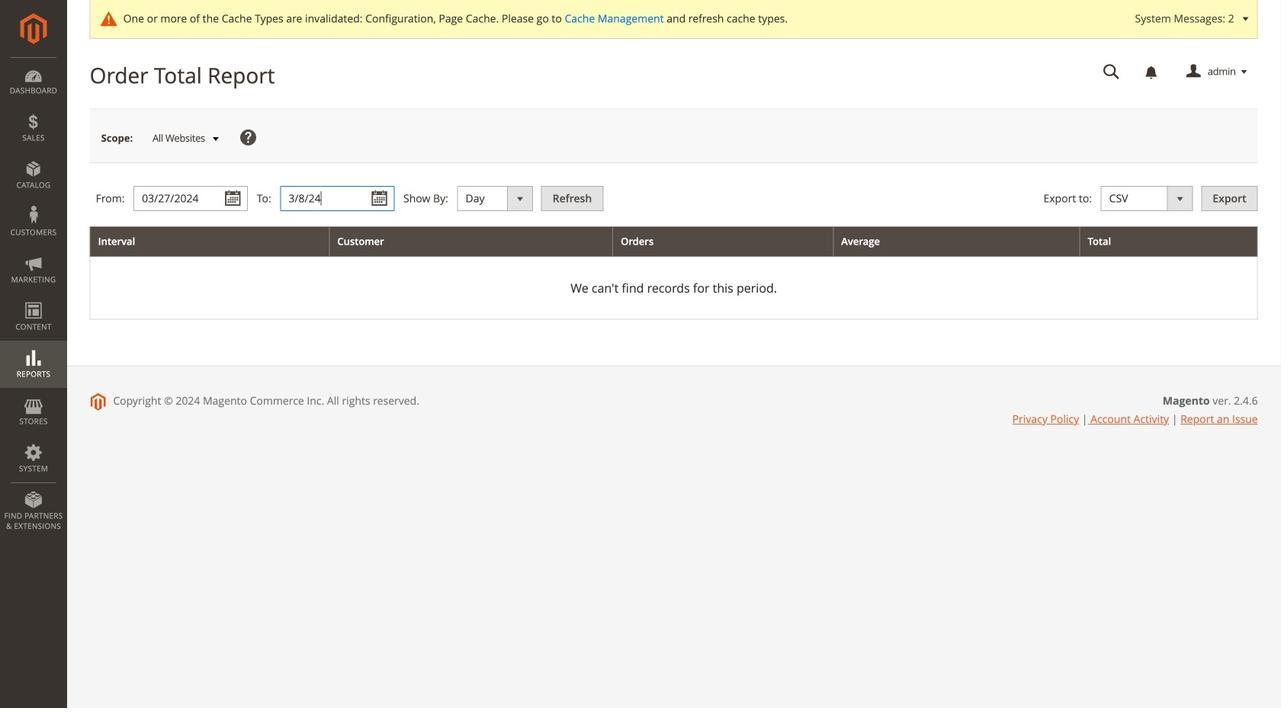 Task type: locate. For each thing, give the bounding box(es) containing it.
None text field
[[134, 186, 248, 211], [280, 186, 395, 211], [134, 186, 248, 211], [280, 186, 395, 211]]

None text field
[[1093, 59, 1131, 85]]

magento admin panel image
[[20, 13, 47, 44]]

menu bar
[[0, 57, 67, 539]]



